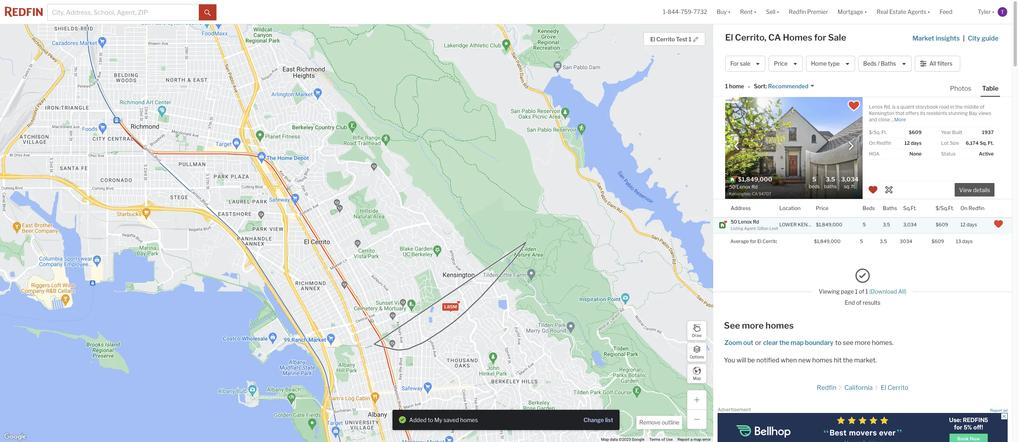 Task type: vqa. For each thing, say whether or not it's contained in the screenshot.
the left "And"
no



Task type: locate. For each thing, give the bounding box(es) containing it.
0 horizontal spatial the
[[779, 339, 789, 347]]

photos button
[[949, 84, 981, 96]]

a left error
[[691, 438, 693, 442]]

beds
[[863, 60, 877, 67], [809, 184, 820, 189], [863, 205, 875, 211]]

2 vertical spatial 5
[[860, 239, 863, 245]]

$1,849,000 for 3034
[[814, 239, 841, 245]]

submit search image
[[204, 9, 211, 16]]

el right california link
[[881, 385, 886, 392]]

0 vertical spatial $1,849,000
[[816, 222, 843, 228]]

beds left baths button
[[863, 205, 875, 211]]

beds for beds / baths
[[863, 60, 877, 67]]

1 ▾ from the left
[[728, 9, 731, 15]]

table button
[[981, 84, 1000, 97]]

map left the "data"
[[601, 438, 609, 442]]

test
[[676, 36, 688, 43]]

lot size
[[941, 140, 959, 146]]

1 vertical spatial lenox
[[738, 219, 752, 225]]

2 vertical spatial beds
[[863, 205, 875, 211]]

beds for 'beds' button
[[863, 205, 875, 211]]

redfin premier
[[789, 9, 828, 15]]

to left the my
[[428, 417, 433, 424]]

section containing added to my saved homes
[[393, 410, 620, 431]]

map down options
[[693, 376, 701, 381]]

el cerrito, ca homes for sale
[[725, 32, 846, 43]]

guide
[[982, 35, 999, 42]]

2 vertical spatial $609
[[932, 239, 944, 245]]

redfin down view details
[[969, 205, 985, 211]]

stunning
[[949, 110, 968, 116]]

lenox
[[869, 104, 883, 110], [738, 219, 752, 225]]

0 horizontal spatial map
[[601, 438, 609, 442]]

844-
[[668, 9, 681, 15]]

0 horizontal spatial ft.
[[851, 184, 856, 189]]

2 ▾ from the left
[[754, 9, 757, 15]]

a right is
[[897, 104, 899, 110]]

0 horizontal spatial report
[[678, 438, 690, 442]]

lenox up agent:
[[738, 219, 752, 225]]

cerrito inside button
[[656, 36, 675, 43]]

1 inside button
[[689, 36, 691, 43]]

1 vertical spatial the
[[779, 339, 789, 347]]

$609 down offers
[[909, 130, 922, 135]]

map region
[[0, 0, 776, 443]]

location button
[[780, 200, 801, 218]]

for sale
[[730, 60, 751, 67]]

0 horizontal spatial price
[[774, 60, 788, 67]]

0 horizontal spatial map
[[694, 438, 702, 442]]

of left use
[[662, 438, 665, 442]]

▾ right agents
[[928, 9, 930, 15]]

ft. right $/sq.
[[882, 130, 887, 135]]

▾ right tyler
[[992, 9, 995, 15]]

3.5 left 3034
[[880, 239, 887, 245]]

0 vertical spatial on
[[869, 140, 876, 146]]

2 vertical spatial 3.5
[[880, 239, 887, 245]]

3,034 down sq.ft. button
[[903, 222, 917, 228]]

1 vertical spatial cerrito
[[888, 385, 909, 392]]

▾ right sell at the top
[[777, 9, 779, 15]]

$609 for 3,034
[[936, 222, 948, 228]]

map
[[693, 376, 701, 381], [601, 438, 609, 442]]

year built
[[941, 130, 963, 135]]

baths right the /
[[881, 60, 896, 67]]

1 horizontal spatial map
[[693, 376, 701, 381]]

homes up clear
[[766, 321, 794, 331]]

el cerrito test 1
[[650, 36, 691, 43]]

2 horizontal spatial the
[[955, 104, 963, 110]]

more up out
[[742, 321, 764, 331]]

▾ for tyler ▾
[[992, 9, 995, 15]]

1 vertical spatial a
[[691, 438, 693, 442]]

the for new
[[843, 357, 853, 365]]

redfin down hit
[[817, 385, 837, 392]]

12 up 13 days
[[961, 222, 966, 228]]

City, Address, School, Agent, ZIP search field
[[48, 4, 199, 20]]

map inside "button"
[[693, 376, 701, 381]]

0 vertical spatial unfavorite this home image
[[868, 185, 878, 195]]

section
[[393, 410, 620, 431]]

▾ for mortgage ▾
[[865, 9, 867, 15]]

price button
[[769, 56, 803, 72], [816, 200, 829, 218]]

el left cerrito,
[[725, 32, 733, 43]]

user photo image
[[998, 7, 1007, 17]]

homes right saved
[[460, 417, 478, 424]]

3.5 down baths button
[[883, 222, 890, 228]]

5
[[812, 176, 816, 183], [863, 222, 866, 228], [860, 239, 863, 245]]

3.5 inside 3.5 baths
[[826, 176, 835, 183]]

a
[[897, 104, 899, 110], [691, 438, 693, 442]]

3034
[[900, 239, 912, 245]]

5 ▾ from the left
[[928, 9, 930, 15]]

lenox inside 50 lenox rd listing agent: gillian leslie lower kensington
[[738, 219, 752, 225]]

1 right test
[[689, 36, 691, 43]]

(download
[[869, 289, 897, 295]]

2 vertical spatial days
[[962, 239, 973, 245]]

1 vertical spatial 3,034
[[903, 222, 917, 228]]

beds button
[[863, 200, 875, 218]]

active
[[979, 151, 994, 157]]

1 vertical spatial to
[[428, 417, 433, 424]]

details
[[973, 187, 990, 194]]

report left ad
[[990, 409, 1002, 413]]

$609 for 3034
[[932, 239, 944, 245]]

12 up none
[[905, 140, 910, 146]]

el cerrito test 1 button
[[644, 32, 705, 46]]

view details link
[[955, 183, 995, 197]]

1 vertical spatial $1,849,000
[[814, 239, 841, 245]]

1 horizontal spatial 3,034
[[903, 222, 917, 228]]

of up views
[[980, 104, 985, 110]]

1 vertical spatial 12
[[961, 222, 966, 228]]

1 inside "1 home •"
[[725, 83, 728, 90]]

▾ right buy
[[728, 9, 731, 15]]

▾
[[728, 9, 731, 15], [754, 9, 757, 15], [777, 9, 779, 15], [865, 9, 867, 15], [928, 9, 930, 15], [992, 9, 995, 15]]

residents
[[927, 110, 948, 116]]

0 vertical spatial map
[[693, 376, 701, 381]]

1 vertical spatial $609
[[936, 222, 948, 228]]

0 horizontal spatial sq.
[[844, 184, 850, 189]]

on down view
[[961, 205, 968, 211]]

baths down x-out this home image
[[883, 205, 897, 211]]

home type
[[811, 60, 840, 67]]

my
[[434, 417, 442, 424]]

for down agent:
[[750, 239, 756, 245]]

list
[[605, 417, 613, 424]]

redfin
[[789, 9, 806, 15], [877, 140, 891, 146], [969, 205, 985, 211], [817, 385, 837, 392]]

is
[[892, 104, 896, 110]]

1 vertical spatial report
[[678, 438, 690, 442]]

ft. inside the 3,034 sq. ft.
[[851, 184, 856, 189]]

0 horizontal spatial 3,034
[[841, 176, 859, 183]]

0 vertical spatial sq.
[[980, 140, 987, 146]]

1 vertical spatial 12 days
[[961, 222, 977, 228]]

heading
[[729, 176, 794, 197]]

$609 left 13 at the bottom right
[[932, 239, 944, 245]]

0 vertical spatial a
[[897, 104, 899, 110]]

1 horizontal spatial price button
[[816, 200, 829, 218]]

days for 3034
[[962, 239, 973, 245]]

ft. right 3.5 baths
[[851, 184, 856, 189]]

report for report a map error
[[678, 438, 690, 442]]

on redfin down $/sq. ft.
[[869, 140, 891, 146]]

5 beds
[[809, 176, 820, 189]]

0 horizontal spatial homes
[[460, 417, 478, 424]]

1 horizontal spatial sq.
[[980, 140, 987, 146]]

2 vertical spatial the
[[843, 357, 853, 365]]

0 vertical spatial 3,034
[[841, 176, 859, 183]]

1 vertical spatial map
[[601, 438, 609, 442]]

estate
[[890, 9, 906, 15]]

13 days
[[956, 239, 973, 245]]

1 vertical spatial sq.
[[844, 184, 850, 189]]

its
[[920, 110, 926, 116]]

1 horizontal spatial cerrito
[[888, 385, 909, 392]]

0 vertical spatial to
[[835, 339, 842, 347]]

on up 'hoa'
[[869, 140, 876, 146]]

on redfin
[[869, 140, 891, 146], [961, 205, 985, 211]]

1 left home
[[725, 83, 728, 90]]

view details button
[[955, 183, 995, 197]]

50 lenox rd link
[[731, 219, 772, 226]]

1 vertical spatial more
[[855, 339, 871, 347]]

beds left 3.5 baths
[[809, 184, 820, 189]]

1 horizontal spatial ft.
[[882, 130, 887, 135]]

use
[[666, 438, 673, 442]]

4 ▾ from the left
[[865, 9, 867, 15]]

3,034 right 3.5 baths
[[841, 176, 859, 183]]

1 vertical spatial price button
[[816, 200, 829, 218]]

redfin inside button
[[969, 205, 985, 211]]

buy ▾
[[717, 9, 731, 15]]

1 vertical spatial 3.5
[[883, 222, 890, 228]]

1 horizontal spatial lenox
[[869, 104, 883, 110]]

1 vertical spatial on
[[961, 205, 968, 211]]

more
[[742, 321, 764, 331], [855, 339, 871, 347]]

year
[[941, 130, 951, 135]]

el inside button
[[650, 36, 655, 43]]

0 horizontal spatial 12
[[905, 140, 910, 146]]

$609
[[909, 130, 922, 135], [936, 222, 948, 228], [932, 239, 944, 245]]

0 vertical spatial baths
[[881, 60, 896, 67]]

of right end
[[856, 300, 862, 306]]

rent ▾ button
[[735, 0, 761, 24]]

12 days down on redfin button
[[961, 222, 977, 228]]

redfin link
[[817, 385, 837, 392]]

▾ right the mortgage
[[865, 9, 867, 15]]

1-844-759-7732
[[663, 9, 707, 15]]

change list
[[584, 417, 613, 424]]

0 horizontal spatial unfavorite this home image
[[868, 185, 878, 195]]

0 vertical spatial report
[[990, 409, 1002, 413]]

0 horizontal spatial on
[[869, 140, 876, 146]]

days up none
[[911, 140, 922, 146]]

6 ▾ from the left
[[992, 9, 995, 15]]

2 vertical spatial ft.
[[851, 184, 856, 189]]

the right clear
[[779, 339, 789, 347]]

sq.ft. button
[[903, 200, 917, 218]]

13
[[956, 239, 961, 245]]

map for map
[[693, 376, 701, 381]]

0 horizontal spatial for
[[750, 239, 756, 245]]

sell ▾ button
[[766, 0, 779, 24]]

1 horizontal spatial on redfin
[[961, 205, 985, 211]]

end of results
[[845, 300, 881, 306]]

baths
[[881, 60, 896, 67], [824, 184, 837, 189], [883, 205, 897, 211]]

1 vertical spatial days
[[967, 222, 977, 228]]

1 horizontal spatial for
[[814, 32, 826, 43]]

days
[[911, 140, 922, 146], [967, 222, 977, 228], [962, 239, 973, 245]]

to
[[835, 339, 842, 347], [428, 417, 433, 424]]

ft. down 1937
[[988, 140, 994, 146]]

report inside button
[[990, 409, 1002, 413]]

map up you will be notified when new homes hit the market.
[[791, 339, 804, 347]]

homes left hit
[[812, 357, 833, 365]]

feed button
[[935, 0, 973, 24]]

price up recommended
[[774, 60, 788, 67]]

more right see
[[855, 339, 871, 347]]

agents
[[908, 9, 927, 15]]

price button up kensington
[[816, 200, 829, 218]]

sq. right 6,174
[[980, 140, 987, 146]]

0 vertical spatial for
[[814, 32, 826, 43]]

▾ right rent
[[754, 9, 757, 15]]

0 vertical spatial beds
[[863, 60, 877, 67]]

0 horizontal spatial 12 days
[[905, 140, 922, 146]]

price button up recommended
[[769, 56, 803, 72]]

1 vertical spatial homes
[[812, 357, 833, 365]]

6,174
[[966, 140, 979, 146]]

unfavorite this home image
[[868, 185, 878, 195], [994, 220, 1003, 229]]

3.5 right 5 beds
[[826, 176, 835, 183]]

sq. for 3,034
[[844, 184, 850, 189]]

0 vertical spatial map
[[791, 339, 804, 347]]

el for el cerrito
[[881, 385, 886, 392]]

favorite button image
[[847, 99, 861, 113]]

city
[[968, 35, 980, 42]]

for left the sale
[[814, 32, 826, 43]]

2 horizontal spatial ft.
[[988, 140, 994, 146]]

1 horizontal spatial more
[[855, 339, 871, 347]]

1 vertical spatial for
[[750, 239, 756, 245]]

0 vertical spatial price
[[774, 60, 788, 67]]

1 vertical spatial beds
[[809, 184, 820, 189]]

tyler
[[978, 9, 991, 15]]

middle
[[964, 104, 979, 110]]

for
[[814, 32, 826, 43], [750, 239, 756, 245]]

▾ for buy ▾
[[728, 9, 731, 15]]

days down on redfin button
[[967, 222, 977, 228]]

rd.
[[884, 104, 891, 110]]

the inside "lenox rd. is a quaint storybook road in the middle of kensington that offers its residents stunning bay views and close ..."
[[955, 104, 963, 110]]

12 days up none
[[905, 140, 922, 146]]

cerrito right california
[[888, 385, 909, 392]]

the right hit
[[843, 357, 853, 365]]

california link
[[845, 385, 873, 392]]

1 horizontal spatial on
[[961, 205, 968, 211]]

road
[[939, 104, 949, 110]]

1
[[689, 36, 691, 43], [725, 83, 728, 90], [855, 289, 858, 295], [866, 289, 868, 295]]

beds left the /
[[863, 60, 877, 67]]

map
[[791, 339, 804, 347], [694, 438, 702, 442]]

of inside "lenox rd. is a quaint storybook road in the middle of kensington that offers its residents stunning bay views and close ..."
[[980, 104, 985, 110]]

3.5
[[826, 176, 835, 183], [883, 222, 890, 228], [880, 239, 887, 245]]

0 horizontal spatial cerrito
[[656, 36, 675, 43]]

0 vertical spatial the
[[955, 104, 963, 110]]

baths button
[[883, 200, 897, 218]]

lenox inside "lenox rd. is a quaint storybook road in the middle of kensington that offers its residents stunning bay views and close ..."
[[869, 104, 883, 110]]

you will be notified when new homes hit the market.
[[724, 357, 877, 365]]

sq. right 3.5 baths
[[844, 184, 850, 189]]

1 horizontal spatial homes
[[766, 321, 794, 331]]

1 vertical spatial 5
[[863, 222, 866, 228]]

price up kensington
[[816, 205, 829, 211]]

buy
[[717, 9, 727, 15]]

sq. inside the 3,034 sq. ft.
[[844, 184, 850, 189]]

50
[[731, 219, 737, 225]]

the up stunning
[[955, 104, 963, 110]]

1 horizontal spatial a
[[897, 104, 899, 110]]

1 vertical spatial unfavorite this home image
[[994, 220, 1003, 229]]

ft. for 6,174
[[988, 140, 994, 146]]

1 horizontal spatial unfavorite this home image
[[994, 220, 1003, 229]]

cerrito left test
[[656, 36, 675, 43]]

:
[[766, 83, 767, 90]]

of up end of results at the right bottom
[[859, 289, 864, 295]]

0 vertical spatial 3.5
[[826, 176, 835, 183]]

days right 13 at the bottom right
[[962, 239, 973, 245]]

on redfin down view details
[[961, 205, 985, 211]]

to left see
[[835, 339, 842, 347]]

report right use
[[678, 438, 690, 442]]

terms of use
[[649, 438, 673, 442]]

real estate agents ▾
[[877, 9, 930, 15]]

0 vertical spatial lenox
[[869, 104, 883, 110]]

0 horizontal spatial to
[[428, 417, 433, 424]]

$609 down $/sq.ft. button on the top of the page
[[936, 222, 948, 228]]

map data ©2023 google
[[601, 438, 645, 442]]

0 vertical spatial homes
[[766, 321, 794, 331]]

12
[[905, 140, 910, 146], [961, 222, 966, 228]]

redfin left premier
[[789, 9, 806, 15]]

el left test
[[650, 36, 655, 43]]

baths right 5 beds
[[824, 184, 837, 189]]

lenox up kensington
[[869, 104, 883, 110]]

map left error
[[694, 438, 702, 442]]

0 horizontal spatial price button
[[769, 56, 803, 72]]

3 ▾ from the left
[[777, 9, 779, 15]]

0 horizontal spatial on redfin
[[869, 140, 891, 146]]

1 vertical spatial map
[[694, 438, 702, 442]]

hit
[[834, 357, 842, 365]]

0 vertical spatial more
[[742, 321, 764, 331]]

rent ▾ button
[[740, 0, 757, 24]]

0 vertical spatial on redfin
[[869, 140, 891, 146]]

1 horizontal spatial the
[[843, 357, 853, 365]]

beds inside button
[[863, 60, 877, 67]]

sell ▾ button
[[761, 0, 784, 24]]

1 vertical spatial ft.
[[988, 140, 994, 146]]

map button
[[687, 364, 707, 384]]

redfin down $/sq. ft.
[[877, 140, 891, 146]]

1 up end of results at the right bottom
[[866, 289, 868, 295]]



Task type: describe. For each thing, give the bounding box(es) containing it.
cerrito,
[[735, 32, 767, 43]]

baths inside button
[[881, 60, 896, 67]]

lot
[[941, 140, 949, 146]]

map for map data ©2023 google
[[601, 438, 609, 442]]

zoom
[[725, 339, 742, 347]]

more link
[[894, 117, 906, 123]]

0 horizontal spatial more
[[742, 321, 764, 331]]

el for el cerrito, ca homes for sale
[[725, 32, 733, 43]]

zoom out or clear the map boundary to see more homes.
[[725, 339, 894, 347]]

premier
[[807, 9, 828, 15]]

for sale button
[[725, 56, 766, 72]]

for
[[730, 60, 739, 67]]

5 for 3034
[[860, 239, 863, 245]]

/
[[878, 60, 880, 67]]

in
[[951, 104, 954, 110]]

el for el cerrito test 1
[[650, 36, 655, 43]]

remove outline
[[639, 420, 679, 426]]

next button image
[[847, 142, 855, 150]]

homes.
[[872, 339, 894, 347]]

remove outline button
[[637, 416, 682, 430]]

report for report ad
[[990, 409, 1002, 413]]

notified
[[757, 357, 780, 365]]

on inside button
[[961, 205, 968, 211]]

size
[[950, 140, 959, 146]]

1 horizontal spatial map
[[791, 339, 804, 347]]

price inside button
[[774, 60, 788, 67]]

3,034 sq. ft.
[[841, 176, 859, 189]]

storybook
[[916, 104, 938, 110]]

google image
[[2, 432, 28, 443]]

new
[[798, 357, 811, 365]]

759-
[[681, 9, 694, 15]]

favorite button checkbox
[[847, 99, 861, 113]]

saved
[[444, 417, 459, 424]]

ad region
[[718, 414, 1008, 443]]

remove
[[639, 420, 661, 426]]

quaint
[[901, 104, 915, 110]]

built
[[952, 130, 963, 135]]

advertisement
[[718, 407, 751, 413]]

close
[[878, 117, 890, 123]]

50 lenox rd listing agent: gillian leslie lower kensington
[[731, 219, 830, 231]]

beds / baths button
[[858, 56, 912, 72]]

sq. for 6,174
[[980, 140, 987, 146]]

$/sq.
[[869, 130, 881, 135]]

all filters button
[[915, 56, 960, 72]]

out
[[743, 339, 753, 347]]

you
[[724, 357, 735, 365]]

3,034 for 3,034 sq. ft.
[[841, 176, 859, 183]]

el left cerrito:
[[758, 239, 762, 245]]

5 inside 5 beds
[[812, 176, 816, 183]]

2 vertical spatial homes
[[460, 417, 478, 424]]

3.5 for 3,034
[[883, 222, 890, 228]]

real
[[877, 9, 888, 15]]

market insights | city guide
[[913, 35, 999, 42]]

terms
[[649, 438, 661, 442]]

photo of 50 lenox rd, kensington, ca 94707 image
[[725, 97, 863, 199]]

lenox rd. is a quaint storybook road in the middle of kensington that offers its residents stunning bay views and close ...
[[869, 104, 991, 123]]

1 vertical spatial on redfin
[[961, 205, 985, 211]]

1 horizontal spatial 12 days
[[961, 222, 977, 228]]

page
[[841, 289, 854, 295]]

0 vertical spatial price button
[[769, 56, 803, 72]]

home
[[729, 83, 744, 90]]

boundary
[[805, 339, 834, 347]]

1 vertical spatial price
[[816, 205, 829, 211]]

0 vertical spatial ft.
[[882, 130, 887, 135]]

feed
[[940, 9, 953, 15]]

report ad
[[990, 409, 1008, 413]]

the for storybook
[[955, 104, 963, 110]]

redfin premier button
[[784, 0, 833, 24]]

or
[[755, 339, 761, 347]]

|
[[963, 35, 965, 42]]

2 horizontal spatial homes
[[812, 357, 833, 365]]

kensington
[[798, 222, 830, 228]]

cerrito for el cerrito test 1
[[656, 36, 675, 43]]

1 horizontal spatial to
[[835, 339, 842, 347]]

all
[[930, 60, 936, 67]]

$/sq.ft. button
[[936, 200, 954, 218]]

sell
[[766, 9, 776, 15]]

on redfin button
[[961, 200, 985, 218]]

$1,849,000 for 3,034
[[816, 222, 843, 228]]

see
[[843, 339, 854, 347]]

1 horizontal spatial 12
[[961, 222, 966, 228]]

home
[[811, 60, 827, 67]]

▾ for rent ▾
[[754, 9, 757, 15]]

report ad button
[[990, 409, 1008, 415]]

average for el cerrito:
[[730, 239, 779, 245]]

1 vertical spatial baths
[[824, 184, 837, 189]]

zoom out button
[[724, 339, 754, 347]]

none
[[910, 151, 922, 157]]

(download all) link
[[869, 289, 907, 295]]

clear the map boundary button
[[763, 339, 834, 347]]

cerrito for el cerrito
[[888, 385, 909, 392]]

previous button image
[[733, 142, 741, 150]]

recommended button
[[767, 83, 815, 90]]

$/sq.ft.
[[936, 205, 954, 211]]

3.5 for 3034
[[880, 239, 887, 245]]

3,034 for 3,034
[[903, 222, 917, 228]]

0 vertical spatial $609
[[909, 130, 922, 135]]

1 right page
[[855, 289, 858, 295]]

0 vertical spatial days
[[911, 140, 922, 146]]

and
[[869, 117, 877, 123]]

beds / baths
[[863, 60, 896, 67]]

©2023
[[619, 438, 631, 442]]

views
[[979, 110, 991, 116]]

a inside "lenox rd. is a quaint storybook road in the middle of kensington that offers its residents stunning bay views and close ..."
[[897, 104, 899, 110]]

•
[[748, 84, 750, 90]]

change list button
[[584, 417, 613, 424]]

location
[[780, 205, 801, 211]]

address
[[731, 205, 751, 211]]

data
[[610, 438, 618, 442]]

6,174 sq. ft.
[[966, 140, 994, 146]]

x-out this home image
[[884, 185, 894, 195]]

added to my saved homes
[[409, 417, 478, 424]]

0 vertical spatial 12 days
[[905, 140, 922, 146]]

hoa
[[869, 151, 880, 157]]

rent
[[740, 9, 753, 15]]

error
[[703, 438, 711, 442]]

market.
[[854, 357, 877, 365]]

redfin inside button
[[789, 9, 806, 15]]

bay
[[969, 110, 978, 116]]

average
[[730, 239, 749, 245]]

5 for 3,034
[[863, 222, 866, 228]]

leslie
[[770, 226, 780, 231]]

address button
[[731, 200, 751, 218]]

2 vertical spatial baths
[[883, 205, 897, 211]]

days for 3,034
[[967, 222, 977, 228]]

ft. for 3,034
[[851, 184, 856, 189]]

sale
[[740, 60, 751, 67]]

clear
[[763, 339, 778, 347]]

el cerrito
[[881, 385, 909, 392]]

mortgage
[[838, 9, 863, 15]]

▾ for sell ▾
[[777, 9, 779, 15]]

sell ▾
[[766, 9, 779, 15]]

viewing
[[819, 289, 840, 295]]

sort :
[[754, 83, 767, 90]]

1-
[[663, 9, 668, 15]]



